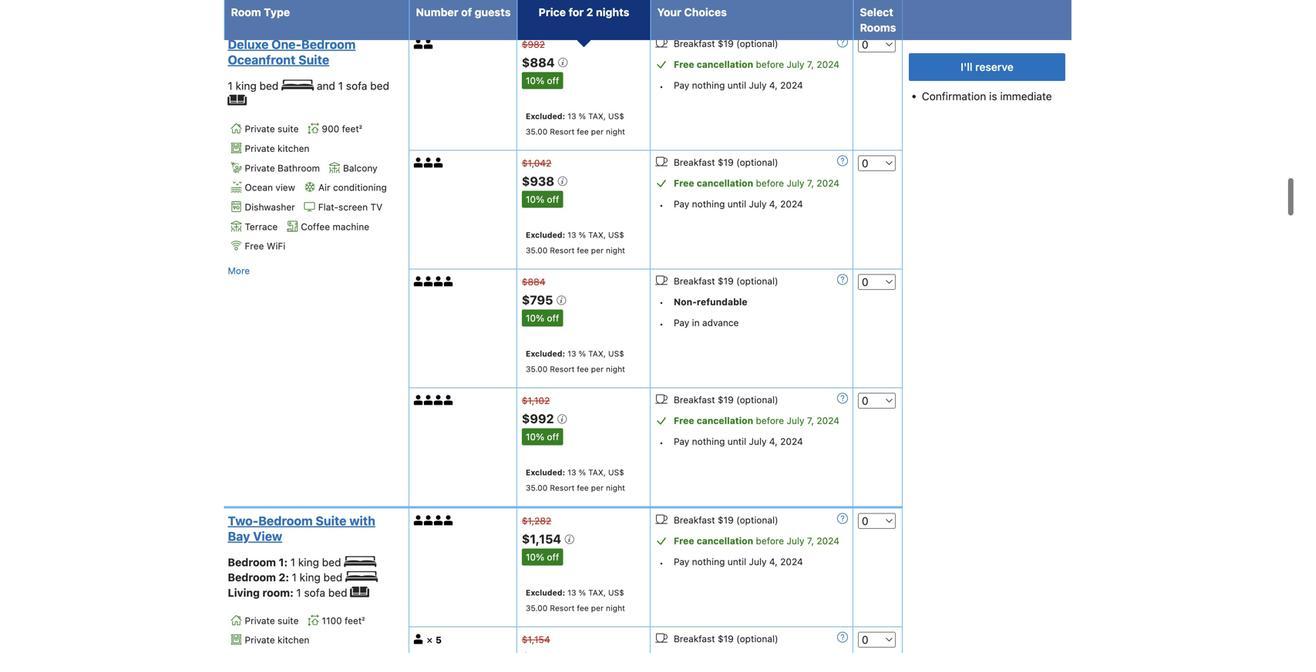 Task type: vqa. For each thing, say whether or not it's contained in the screenshot.
the leftmost yours
no



Task type: describe. For each thing, give the bounding box(es) containing it.
suite inside two-bedroom suite with bay view
[[316, 514, 347, 529]]

4 free cancellation before july 7, 2024 from the top
[[674, 536, 840, 547]]

13 for $1,154
[[568, 588, 577, 598]]

us$ for $795
[[609, 349, 625, 358]]

4 breakfast from the top
[[674, 395, 716, 405]]

select rooms
[[860, 6, 897, 34]]

two-bedroom suite with bay view
[[228, 514, 376, 544]]

flat-screen tv
[[318, 202, 383, 213]]

1 until from the top
[[728, 80, 747, 91]]

13 for $795
[[568, 349, 577, 358]]

excluded: for $1,154
[[526, 588, 566, 598]]

2 breakfast $19 (optional) from the top
[[674, 157, 779, 168]]

3 private from the top
[[245, 163, 275, 173]]

2 7, from the top
[[808, 178, 815, 189]]

suite for 1100 feet²
[[278, 615, 299, 626]]

1 resort from the top
[[550, 7, 575, 16]]

for
[[569, 6, 584, 19]]

resort for $938
[[550, 246, 575, 255]]

4 pay nothing until july 4, 2024 from the top
[[674, 557, 804, 567]]

off for $884
[[547, 75, 559, 86]]

5 breakfast from the top
[[674, 515, 716, 526]]

$19 for 2nd more details on meals and payment options icon from the bottom
[[718, 515, 734, 526]]

2 before from the top
[[756, 178, 785, 189]]

more details on meals and payment options image for $992
[[838, 393, 848, 404]]

excluded: for $938
[[526, 230, 566, 240]]

35.00 for $938
[[526, 246, 548, 255]]

10% for $795
[[526, 313, 545, 324]]

$19 for $795 more details on meals and payment options image
[[718, 276, 734, 287]]

3 more details on meals and payment options image from the top
[[838, 513, 848, 524]]

2 breakfast from the top
[[674, 157, 716, 168]]

10% for $938
[[526, 194, 545, 205]]

35.00 for $884
[[526, 127, 548, 136]]

confirmation
[[922, 90, 987, 103]]

bedroom inside deluxe one-bedroom oceanfront suite
[[302, 37, 356, 52]]

couch image
[[350, 587, 369, 598]]

us$ for $992
[[609, 468, 625, 477]]

more link
[[228, 263, 250, 279]]

room:
[[263, 587, 294, 599]]

3 until from the top
[[728, 436, 747, 447]]

2 4, from the top
[[770, 199, 778, 209]]

$1,042
[[522, 158, 552, 169]]

price for 2 nights
[[539, 6, 630, 19]]

one-
[[272, 37, 302, 52]]

2 $1,154 from the top
[[522, 635, 551, 645]]

% for $938
[[579, 230, 586, 240]]

conditioning
[[333, 182, 387, 193]]

more details on meals and payment options image for $795
[[838, 274, 848, 285]]

2 until from the top
[[728, 199, 747, 209]]

fee for $938
[[577, 246, 589, 255]]

1 pay nothing until july 4, 2024 from the top
[[674, 80, 804, 91]]

4 (optional) from the top
[[737, 395, 779, 405]]

tax, for $938
[[589, 230, 606, 240]]

6 • from the top
[[660, 558, 664, 568]]

2 cancellation from the top
[[697, 178, 754, 189]]

bed down oceanfront
[[260, 79, 279, 92]]

screen
[[339, 202, 368, 213]]

of
[[461, 6, 472, 19]]

deluxe one-bedroom oceanfront suite link
[[228, 37, 400, 67]]

900 feet²
[[322, 123, 362, 134]]

bay
[[228, 529, 250, 544]]

4 before from the top
[[756, 536, 785, 547]]

guests
[[475, 6, 511, 19]]

1 fee from the top
[[577, 7, 589, 16]]

5
[[436, 635, 442, 646]]

select
[[860, 6, 894, 19]]

non-
[[674, 297, 697, 307]]

room type
[[231, 6, 290, 19]]

off for $992
[[547, 432, 559, 442]]

3 4, from the top
[[770, 436, 778, 447]]

4 nothing from the top
[[692, 557, 725, 567]]

deluxe
[[228, 37, 269, 52]]

10% for $884
[[526, 75, 545, 86]]

$1,282
[[522, 516, 552, 527]]

per for $795
[[591, 365, 604, 374]]

king for bedroom 2:
[[300, 571, 321, 584]]

4 cancellation from the top
[[697, 536, 754, 547]]

1 king bed for bedroom 2:
[[292, 571, 346, 584]]

1 7, from the top
[[808, 59, 815, 70]]

i'll reserve button
[[909, 53, 1066, 81]]

3 breakfast $19 (optional) from the top
[[674, 276, 779, 287]]

13 % tax, us$ 35.00 resort fee per night for $795
[[526, 349, 626, 374]]

5 • from the top
[[660, 437, 664, 448]]

13 for $938
[[568, 230, 577, 240]]

ocean view
[[245, 182, 295, 193]]

nights
[[596, 6, 630, 19]]

$19 for 2nd more details on meals and payment options icon
[[718, 157, 734, 168]]

3 free cancellation before july 7, 2024 from the top
[[674, 415, 840, 426]]

coffee machine
[[301, 221, 370, 232]]

1100 feet²
[[322, 615, 365, 626]]

2 nothing from the top
[[692, 199, 725, 209]]

10% off for $992
[[526, 432, 559, 442]]

3 before from the top
[[756, 415, 785, 426]]

resort for $795
[[550, 365, 575, 374]]

is
[[990, 90, 998, 103]]

10% off for $795
[[526, 313, 559, 324]]

2 pay nothing until july 4, 2024 from the top
[[674, 199, 804, 209]]

4 breakfast $19 (optional) from the top
[[674, 395, 779, 405]]

4 more details on meals and payment options image from the top
[[838, 632, 848, 643]]

1 (optional) from the top
[[737, 38, 779, 49]]

1 us$ from the top
[[609, 0, 625, 0]]

your choices
[[658, 6, 727, 19]]

1 $1,154 from the top
[[522, 532, 565, 547]]

4 • from the top
[[660, 319, 664, 329]]

more
[[228, 266, 250, 276]]

night for $1,154
[[606, 604, 626, 613]]

with
[[350, 514, 376, 529]]

1 13 % tax, us$ 35.00 resort fee per night from the top
[[526, 0, 626, 16]]

2 (optional) from the top
[[737, 157, 779, 168]]

$992
[[522, 412, 557, 426]]

price
[[539, 6, 566, 19]]

2 more details on meals and payment options image from the top
[[838, 155, 848, 166]]

off for $1,154
[[547, 552, 559, 563]]

6 breakfast $19 (optional) from the top
[[674, 634, 779, 645]]

1 before from the top
[[756, 59, 785, 70]]

1 4, from the top
[[770, 80, 778, 91]]

1 tax, from the top
[[589, 0, 606, 0]]

1 % from the top
[[579, 0, 586, 0]]

couch image
[[228, 95, 247, 106]]

feet² for 900 feet²
[[342, 123, 362, 134]]

per for $938
[[591, 246, 604, 255]]

wifi
[[267, 241, 286, 252]]

us$ for $884
[[609, 111, 625, 121]]

2 private from the top
[[245, 143, 275, 154]]

balcony
[[343, 163, 378, 173]]

living room:
[[228, 587, 296, 599]]

bed for living room:
[[328, 587, 348, 599]]

in
[[692, 317, 700, 328]]

refundable
[[697, 297, 748, 307]]

4 private from the top
[[245, 615, 275, 626]]

two-bedroom suite with bay view link
[[228, 513, 400, 544]]

your
[[658, 6, 682, 19]]

per for $884
[[591, 127, 604, 136]]

air
[[319, 182, 331, 193]]

2 $884 from the top
[[522, 277, 546, 287]]

excluded: for $795
[[526, 349, 566, 358]]

4 4, from the top
[[770, 557, 778, 567]]

6 (optional) from the top
[[737, 634, 779, 645]]

1 per from the top
[[591, 7, 604, 16]]

35.00 for $795
[[526, 365, 548, 374]]

$795
[[522, 293, 556, 308]]

1 • from the top
[[660, 81, 664, 92]]

fee for $884
[[577, 127, 589, 136]]

bed for bedroom 2:
[[324, 571, 343, 584]]

advance
[[703, 317, 739, 328]]

private bathroom
[[245, 163, 320, 173]]

13 % tax, us$ 35.00 resort fee per night for $1,154
[[526, 588, 626, 613]]

1 breakfast $19 (optional) from the top
[[674, 38, 779, 49]]

off for $795
[[547, 313, 559, 324]]

number of guests
[[416, 6, 511, 19]]

oceanfront
[[228, 52, 296, 67]]

13 % tax, us$ 35.00 resort fee per night for $884
[[526, 111, 626, 136]]

tax, for $992
[[589, 468, 606, 477]]

coffee
[[301, 221, 330, 232]]

% for $1,154
[[579, 588, 586, 598]]

ocean
[[245, 182, 273, 193]]

3 • from the top
[[660, 297, 664, 308]]

bed for bedroom 1:
[[322, 556, 341, 569]]

1 night from the top
[[606, 7, 626, 16]]

1 pay from the top
[[674, 80, 690, 91]]

pay in advance
[[674, 317, 739, 328]]

3 (optional) from the top
[[737, 276, 779, 287]]

$19 for fourth more details on meals and payment options icon from the bottom
[[718, 38, 734, 49]]

$938
[[522, 174, 558, 189]]

2 • from the top
[[660, 200, 664, 210]]

flat-
[[318, 202, 339, 213]]

dishwasher
[[245, 202, 295, 213]]

king for bedroom 1:
[[298, 556, 319, 569]]

1 35.00 from the top
[[526, 7, 548, 16]]

1 free cancellation before july 7, 2024 from the top
[[674, 59, 840, 70]]

kitchen for 900 feet²
[[278, 143, 310, 154]]

feet² for 1100 feet²
[[345, 615, 365, 626]]



Task type: locate. For each thing, give the bounding box(es) containing it.
0 vertical spatial suite
[[299, 52, 330, 67]]

4 excluded: from the top
[[526, 468, 566, 477]]

0 vertical spatial private suite
[[245, 123, 299, 134]]

1 private kitchen from the top
[[245, 143, 310, 154]]

bedroom 2:
[[228, 571, 292, 584]]

1 vertical spatial bedroom
[[259, 514, 313, 529]]

type
[[264, 6, 290, 19]]

rooms
[[860, 21, 897, 34]]

bedroom up view
[[259, 514, 313, 529]]

1 private from the top
[[245, 123, 275, 134]]

3 breakfast from the top
[[674, 276, 716, 287]]

1 sofa bed for couch image
[[338, 79, 390, 92]]

× 5
[[427, 634, 442, 646]]

tax, for $884
[[589, 111, 606, 121]]

1 10% from the top
[[526, 75, 545, 86]]

immediate
[[1001, 90, 1053, 103]]

bathroom
[[278, 163, 320, 173]]

private suite for 1100 feet²
[[245, 615, 299, 626]]

3 $19 from the top
[[718, 276, 734, 287]]

•
[[660, 81, 664, 92], [660, 200, 664, 210], [660, 297, 664, 308], [660, 319, 664, 329], [660, 437, 664, 448], [660, 558, 664, 568]]

10% off. you're getting a reduced rate because this property is offering a discount.. element down $992
[[522, 429, 563, 446]]

35.00 for $992
[[526, 483, 548, 493]]

occupancy image
[[424, 39, 434, 49], [414, 158, 424, 168], [434, 158, 444, 168], [434, 277, 444, 287], [444, 277, 454, 287], [414, 516, 424, 526], [434, 516, 444, 526], [444, 516, 454, 526], [414, 635, 424, 645]]

$884
[[522, 55, 558, 70], [522, 277, 546, 287]]

2 fee from the top
[[577, 127, 589, 136]]

3 pay from the top
[[674, 317, 690, 328]]

1 king bed down two-bedroom suite with bay view link
[[291, 556, 344, 569]]

night for $795
[[606, 365, 626, 374]]

4 10% off from the top
[[526, 432, 559, 442]]

machine
[[333, 221, 370, 232]]

4 10% from the top
[[526, 432, 545, 442]]

3 7, from the top
[[808, 415, 815, 426]]

%
[[579, 0, 586, 0], [579, 111, 586, 121], [579, 230, 586, 240], [579, 349, 586, 358], [579, 468, 586, 477], [579, 588, 586, 598]]

1100
[[322, 615, 342, 626]]

feet² right '900'
[[342, 123, 362, 134]]

4 7, from the top
[[808, 536, 815, 547]]

10% down $938
[[526, 194, 545, 205]]

resort
[[550, 7, 575, 16], [550, 127, 575, 136], [550, 246, 575, 255], [550, 365, 575, 374], [550, 483, 575, 493], [550, 604, 575, 613]]

0 vertical spatial private kitchen
[[245, 143, 310, 154]]

6 fee from the top
[[577, 604, 589, 613]]

10% off. you're getting a reduced rate because this property is offering a discount.. element for $1,154
[[522, 549, 563, 566]]

10% off. you're getting a reduced rate because this property is offering a discount.. element down $938
[[522, 191, 563, 208]]

3 nothing from the top
[[692, 436, 725, 447]]

0 vertical spatial 1 king bed
[[228, 79, 282, 92]]

4 until from the top
[[728, 557, 747, 567]]

us$ for $1,154
[[609, 588, 625, 598]]

off down $1,282
[[547, 552, 559, 563]]

off down $938
[[547, 194, 559, 205]]

$884 down $982
[[522, 55, 558, 70]]

5 excluded: from the top
[[526, 588, 566, 598]]

excluded: up $1,042
[[526, 111, 566, 121]]

private kitchen for 900 feet²
[[245, 143, 310, 154]]

1 vertical spatial private kitchen
[[245, 635, 310, 646]]

10% down $1,282
[[526, 552, 545, 563]]

excluded: up '$1,102'
[[526, 349, 566, 358]]

private suite up private bathroom
[[245, 123, 299, 134]]

1 king bed for bedroom 1:
[[291, 556, 344, 569]]

resort for $992
[[550, 483, 575, 493]]

1 king bed up couch image
[[228, 79, 282, 92]]

10% off down $938
[[526, 194, 559, 205]]

1 nothing from the top
[[692, 80, 725, 91]]

terrace
[[245, 221, 278, 232]]

35.00
[[526, 7, 548, 16], [526, 127, 548, 136], [526, 246, 548, 255], [526, 365, 548, 374], [526, 483, 548, 493], [526, 604, 548, 613]]

private suite
[[245, 123, 299, 134], [245, 615, 299, 626]]

free for more details on meals and payment options image corresponding to $992
[[674, 415, 695, 426]]

0 vertical spatial more details on meals and payment options image
[[838, 274, 848, 285]]

suite up private bathroom
[[278, 123, 299, 134]]

1 13 from the top
[[568, 0, 577, 0]]

sofa for couch image
[[346, 79, 368, 92]]

occupancy image
[[414, 39, 424, 49], [424, 158, 434, 168], [414, 277, 424, 287], [424, 277, 434, 287], [414, 395, 424, 405], [424, 395, 434, 405], [434, 395, 444, 405], [444, 395, 454, 405], [424, 516, 434, 526]]

$982
[[522, 39, 545, 50]]

bedroom up and
[[302, 37, 356, 52]]

free for fourth more details on meals and payment options icon from the bottom
[[674, 59, 695, 70]]

private kitchen up private bathroom
[[245, 143, 310, 154]]

5 breakfast $19 (optional) from the top
[[674, 515, 779, 526]]

1 for bedroom 2:
[[292, 571, 297, 584]]

3 10% off from the top
[[526, 313, 559, 324]]

1 vertical spatial feet²
[[345, 615, 365, 626]]

1 more details on meals and payment options image from the top
[[838, 274, 848, 285]]

1 sofa bed
[[338, 79, 390, 92], [296, 587, 350, 599]]

1 vertical spatial $884
[[522, 277, 546, 287]]

10% off for $938
[[526, 194, 559, 205]]

more details on meals and payment options image
[[838, 274, 848, 285], [838, 393, 848, 404]]

private kitchen
[[245, 143, 310, 154], [245, 635, 310, 646]]

2 10% off from the top
[[526, 194, 559, 205]]

$19 for more details on meals and payment options image corresponding to $992
[[718, 395, 734, 405]]

excluded: for $884
[[526, 111, 566, 121]]

2 excluded: from the top
[[526, 230, 566, 240]]

$884 up $795
[[522, 277, 546, 287]]

3 10% from the top
[[526, 313, 545, 324]]

6 13 from the top
[[568, 588, 577, 598]]

10% off for $1,154
[[526, 552, 559, 563]]

sofa
[[346, 79, 368, 92], [304, 587, 326, 599]]

excluded: down $938
[[526, 230, 566, 240]]

10% off. you're getting a reduced rate because this property is offering a discount.. element
[[522, 72, 563, 89], [522, 191, 563, 208], [522, 310, 563, 327], [522, 429, 563, 446], [522, 549, 563, 566]]

35.00 for $1,154
[[526, 604, 548, 613]]

room
[[231, 6, 261, 19]]

10% off down $795
[[526, 313, 559, 324]]

1 suite from the top
[[278, 123, 299, 134]]

private
[[245, 123, 275, 134], [245, 143, 275, 154], [245, 163, 275, 173], [245, 615, 275, 626], [245, 635, 275, 646]]

pay for $938
[[674, 199, 690, 209]]

4 resort from the top
[[550, 365, 575, 374]]

night
[[606, 7, 626, 16], [606, 127, 626, 136], [606, 246, 626, 255], [606, 365, 626, 374], [606, 483, 626, 493], [606, 604, 626, 613]]

tax,
[[589, 0, 606, 0], [589, 111, 606, 121], [589, 230, 606, 240], [589, 349, 606, 358], [589, 468, 606, 477], [589, 588, 606, 598]]

1 vertical spatial sofa
[[304, 587, 326, 599]]

bed up 1100
[[324, 571, 343, 584]]

2 % from the top
[[579, 111, 586, 121]]

% for $884
[[579, 111, 586, 121]]

4 pay from the top
[[674, 436, 690, 447]]

2 suite from the top
[[278, 615, 299, 626]]

night for $992
[[606, 483, 626, 493]]

number
[[416, 6, 459, 19]]

13 for $884
[[568, 111, 577, 121]]

pay for $992
[[674, 436, 690, 447]]

private suite for 900 feet²
[[245, 123, 299, 134]]

and
[[317, 79, 338, 92]]

feet² right 1100
[[345, 615, 365, 626]]

suite inside deluxe one-bedroom oceanfront suite
[[299, 52, 330, 67]]

1 vertical spatial 1 sofa bed
[[296, 587, 350, 599]]

private kitchen for 1100 feet²
[[245, 635, 310, 646]]

10%
[[526, 75, 545, 86], [526, 194, 545, 205], [526, 313, 545, 324], [526, 432, 545, 442], [526, 552, 545, 563]]

free for 2nd more details on meals and payment options icon from the bottom
[[674, 536, 695, 547]]

13 for $992
[[568, 468, 577, 477]]

1 vertical spatial private suite
[[245, 615, 299, 626]]

10% off down $992
[[526, 432, 559, 442]]

10% off. you're getting a reduced rate because this property is offering a discount.. element for $795
[[522, 310, 563, 327]]

free
[[674, 59, 695, 70], [674, 178, 695, 189], [245, 241, 264, 252], [674, 415, 695, 426], [674, 536, 695, 547]]

5 fee from the top
[[577, 483, 589, 493]]

1 off from the top
[[547, 75, 559, 86]]

kitchen down room: at left
[[278, 635, 310, 646]]

2 vertical spatial king
[[300, 571, 321, 584]]

3 13 from the top
[[568, 230, 577, 240]]

view
[[253, 529, 282, 544]]

0 vertical spatial sofa
[[346, 79, 368, 92]]

night for $938
[[606, 246, 626, 255]]

×
[[427, 634, 433, 646]]

10% off. you're getting a reduced rate because this property is offering a discount.. element for $938
[[522, 191, 563, 208]]

us$
[[609, 0, 625, 0], [609, 111, 625, 121], [609, 230, 625, 240], [609, 349, 625, 358], [609, 468, 625, 477], [609, 588, 625, 598]]

suite for 900 feet²
[[278, 123, 299, 134]]

1 sofa bed up 1100
[[296, 587, 350, 599]]

kitchen for 1100 feet²
[[278, 635, 310, 646]]

$1,102
[[522, 395, 550, 406]]

tax, for $795
[[589, 349, 606, 358]]

free wifi
[[245, 241, 286, 252]]

off down price
[[547, 75, 559, 86]]

tax, for $1,154
[[589, 588, 606, 598]]

air conditioning
[[319, 182, 387, 193]]

10% off. you're getting a reduced rate because this property is offering a discount.. element for $884
[[522, 72, 563, 89]]

0 vertical spatial king
[[236, 79, 257, 92]]

4 us$ from the top
[[609, 349, 625, 358]]

10% off. you're getting a reduced rate because this property is offering a discount.. element down $1,282
[[522, 549, 563, 566]]

off down $992
[[547, 432, 559, 442]]

10% off down $1,282
[[526, 552, 559, 563]]

us$ for $938
[[609, 230, 625, 240]]

2 resort from the top
[[550, 127, 575, 136]]

night for $884
[[606, 127, 626, 136]]

resort for $1,154
[[550, 604, 575, 613]]

excluded: down $1,282
[[526, 588, 566, 598]]

6 breakfast from the top
[[674, 634, 716, 645]]

pay for $795
[[674, 317, 690, 328]]

bed left couch icon
[[328, 587, 348, 599]]

3 cancellation from the top
[[697, 415, 754, 426]]

fee for $795
[[577, 365, 589, 374]]

10% off. you're getting a reduced rate because this property is offering a discount.. element for $992
[[522, 429, 563, 446]]

3 excluded: from the top
[[526, 349, 566, 358]]

1 for living room:
[[296, 587, 301, 599]]

per
[[591, 7, 604, 16], [591, 127, 604, 136], [591, 246, 604, 255], [591, 365, 604, 374], [591, 483, 604, 493], [591, 604, 604, 613]]

10% down $795
[[526, 313, 545, 324]]

2 us$ from the top
[[609, 111, 625, 121]]

bed down two-bedroom suite with bay view link
[[322, 556, 341, 569]]

feet²
[[342, 123, 362, 134], [345, 615, 365, 626]]

bedroom
[[302, 37, 356, 52], [259, 514, 313, 529]]

0 vertical spatial bedroom
[[302, 37, 356, 52]]

tv
[[371, 202, 383, 213]]

excluded: up $1,282
[[526, 468, 566, 477]]

resort for $884
[[550, 127, 575, 136]]

free for 2nd more details on meals and payment options icon
[[674, 178, 695, 189]]

5 13 from the top
[[568, 468, 577, 477]]

% for $992
[[579, 468, 586, 477]]

1 $884 from the top
[[522, 55, 558, 70]]

13
[[568, 0, 577, 0], [568, 111, 577, 121], [568, 230, 577, 240], [568, 349, 577, 358], [568, 468, 577, 477], [568, 588, 577, 598]]

6 night from the top
[[606, 604, 626, 613]]

5 pay from the top
[[674, 557, 690, 567]]

suite
[[278, 123, 299, 134], [278, 615, 299, 626]]

suite down room: at left
[[278, 615, 299, 626]]

0 vertical spatial $1,154
[[522, 532, 565, 547]]

1
[[228, 79, 233, 92], [338, 79, 343, 92], [291, 556, 295, 569], [292, 571, 297, 584], [296, 587, 301, 599]]

suite left with
[[316, 514, 347, 529]]

1 king bed
[[228, 79, 282, 92], [291, 556, 344, 569], [292, 571, 346, 584]]

1 vertical spatial king
[[298, 556, 319, 569]]

10% for $992
[[526, 432, 545, 442]]

off for $938
[[547, 194, 559, 205]]

off
[[547, 75, 559, 86], [547, 194, 559, 205], [547, 313, 559, 324], [547, 432, 559, 442], [547, 552, 559, 563]]

5 10% from the top
[[526, 552, 545, 563]]

excluded: for $992
[[526, 468, 566, 477]]

900
[[322, 123, 340, 134]]

0 vertical spatial suite
[[278, 123, 299, 134]]

kitchen
[[278, 143, 310, 154], [278, 635, 310, 646]]

2 free cancellation before july 7, 2024 from the top
[[674, 178, 840, 189]]

13 % tax, us$ 35.00 resort fee per night for $938
[[526, 230, 626, 255]]

10% down $992
[[526, 432, 545, 442]]

bed
[[260, 79, 279, 92], [370, 79, 390, 92], [322, 556, 341, 569], [324, 571, 343, 584], [328, 587, 348, 599]]

1 sofa bed for couch icon
[[296, 587, 350, 599]]

2 13 % tax, us$ 35.00 resort fee per night from the top
[[526, 111, 626, 136]]

1 vertical spatial 1 king bed
[[291, 556, 344, 569]]

private suite down room: at left
[[245, 615, 299, 626]]

deluxe one-bedroom oceanfront suite
[[228, 37, 356, 67]]

0 vertical spatial 1 sofa bed
[[338, 79, 390, 92]]

13 % tax, us$ 35.00 resort fee per night for $992
[[526, 468, 626, 493]]

2
[[587, 6, 594, 19]]

fee for $1,154
[[577, 604, 589, 613]]

10% off down $982
[[526, 75, 559, 86]]

5 35.00 from the top
[[526, 483, 548, 493]]

private kitchen down room: at left
[[245, 635, 310, 646]]

view
[[276, 182, 295, 193]]

sofa right and
[[346, 79, 368, 92]]

off down $795
[[547, 313, 559, 324]]

% for $795
[[579, 349, 586, 358]]

2 vertical spatial 1 king bed
[[292, 571, 346, 584]]

5 resort from the top
[[550, 483, 575, 493]]

excluded:
[[526, 111, 566, 121], [526, 230, 566, 240], [526, 349, 566, 358], [526, 468, 566, 477], [526, 588, 566, 598]]

10% off. you're getting a reduced rate because this property is offering a discount.. element down $982
[[522, 72, 563, 89]]

10% down $982
[[526, 75, 545, 86]]

more details on meals and payment options image
[[838, 37, 848, 47], [838, 155, 848, 166], [838, 513, 848, 524], [838, 632, 848, 643]]

suite up and
[[299, 52, 330, 67]]

3 us$ from the top
[[609, 230, 625, 240]]

sofa up 1100
[[304, 587, 326, 599]]

$19
[[718, 38, 734, 49], [718, 157, 734, 168], [718, 276, 734, 287], [718, 395, 734, 405], [718, 515, 734, 526], [718, 634, 734, 645]]

3 fee from the top
[[577, 246, 589, 255]]

choices
[[685, 6, 727, 19]]

10% off
[[526, 75, 559, 86], [526, 194, 559, 205], [526, 313, 559, 324], [526, 432, 559, 442], [526, 552, 559, 563]]

5 off from the top
[[547, 552, 559, 563]]

1 king bed up room: at left
[[292, 571, 346, 584]]

4 night from the top
[[606, 365, 626, 374]]

4 per from the top
[[591, 365, 604, 374]]

suite
[[299, 52, 330, 67], [316, 514, 347, 529]]

10% for $1,154
[[526, 552, 545, 563]]

5 per from the top
[[591, 483, 604, 493]]

3 pay nothing until july 4, 2024 from the top
[[674, 436, 804, 447]]

10% off for $884
[[526, 75, 559, 86]]

0 vertical spatial $884
[[522, 55, 558, 70]]

i'll reserve
[[961, 61, 1014, 73]]

2 35.00 from the top
[[526, 127, 548, 136]]

living
[[228, 587, 260, 599]]

$19 for 4th more details on meals and payment options icon from the top of the page
[[718, 634, 734, 645]]

5 10% off from the top
[[526, 552, 559, 563]]

king
[[236, 79, 257, 92], [298, 556, 319, 569], [300, 571, 321, 584]]

non-refundable
[[674, 297, 748, 307]]

pay
[[674, 80, 690, 91], [674, 199, 690, 209], [674, 317, 690, 328], [674, 436, 690, 447], [674, 557, 690, 567]]

bed right and
[[370, 79, 390, 92]]

3 off from the top
[[547, 313, 559, 324]]

1 excluded: from the top
[[526, 111, 566, 121]]

two-
[[228, 514, 259, 529]]

5 tax, from the top
[[589, 468, 606, 477]]

kitchen up bathroom
[[278, 143, 310, 154]]

13 % tax, us$ 35.00 resort fee per night
[[526, 0, 626, 16], [526, 111, 626, 136], [526, 230, 626, 255], [526, 349, 626, 374], [526, 468, 626, 493], [526, 588, 626, 613]]

2024
[[817, 59, 840, 70], [781, 80, 804, 91], [817, 178, 840, 189], [781, 199, 804, 209], [817, 415, 840, 426], [781, 436, 804, 447], [817, 536, 840, 547], [781, 557, 804, 567]]

4 13 from the top
[[568, 349, 577, 358]]

1 vertical spatial suite
[[278, 615, 299, 626]]

1 cancellation from the top
[[697, 59, 754, 70]]

nothing
[[692, 80, 725, 91], [692, 199, 725, 209], [692, 436, 725, 447], [692, 557, 725, 567]]

fee for $992
[[577, 483, 589, 493]]

1 kitchen from the top
[[278, 143, 310, 154]]

per for $992
[[591, 483, 604, 493]]

confirmation is immediate
[[922, 90, 1053, 103]]

1 vertical spatial more details on meals and payment options image
[[838, 393, 848, 404]]

5 private from the top
[[245, 635, 275, 646]]

1 more details on meals and payment options image from the top
[[838, 37, 848, 47]]

2 10% from the top
[[526, 194, 545, 205]]

1 vertical spatial suite
[[316, 514, 347, 529]]

1 sofa bed up '900 feet²'
[[338, 79, 390, 92]]

sofa for couch icon
[[304, 587, 326, 599]]

10% off. you're getting a reduced rate because this property is offering a discount.. element down $795
[[522, 310, 563, 327]]

bedroom inside two-bedroom suite with bay view
[[259, 514, 313, 529]]

fee
[[577, 7, 589, 16], [577, 127, 589, 136], [577, 246, 589, 255], [577, 365, 589, 374], [577, 483, 589, 493], [577, 604, 589, 613]]

0 vertical spatial feet²
[[342, 123, 362, 134]]

bedroom 1:
[[228, 556, 291, 569]]

1 private suite from the top
[[245, 123, 299, 134]]

2 $19 from the top
[[718, 157, 734, 168]]

1 vertical spatial $1,154
[[522, 635, 551, 645]]

(optional)
[[737, 38, 779, 49], [737, 157, 779, 168], [737, 276, 779, 287], [737, 395, 779, 405], [737, 515, 779, 526], [737, 634, 779, 645]]

2 13 from the top
[[568, 111, 577, 121]]

2 private kitchen from the top
[[245, 635, 310, 646]]

0 vertical spatial kitchen
[[278, 143, 310, 154]]

1 horizontal spatial sofa
[[346, 79, 368, 92]]

per for $1,154
[[591, 604, 604, 613]]

3 10% off. you're getting a reduced rate because this property is offering a discount.. element from the top
[[522, 310, 563, 327]]

0 horizontal spatial sofa
[[304, 587, 326, 599]]

$1,154
[[522, 532, 565, 547], [522, 635, 551, 645]]

1 breakfast from the top
[[674, 38, 716, 49]]

6 % from the top
[[579, 588, 586, 598]]

breakfast $19 (optional)
[[674, 38, 779, 49], [674, 157, 779, 168], [674, 276, 779, 287], [674, 395, 779, 405], [674, 515, 779, 526], [674, 634, 779, 645]]

1 for bedroom 1:
[[291, 556, 295, 569]]

5 (optional) from the top
[[737, 515, 779, 526]]

1 vertical spatial kitchen
[[278, 635, 310, 646]]



